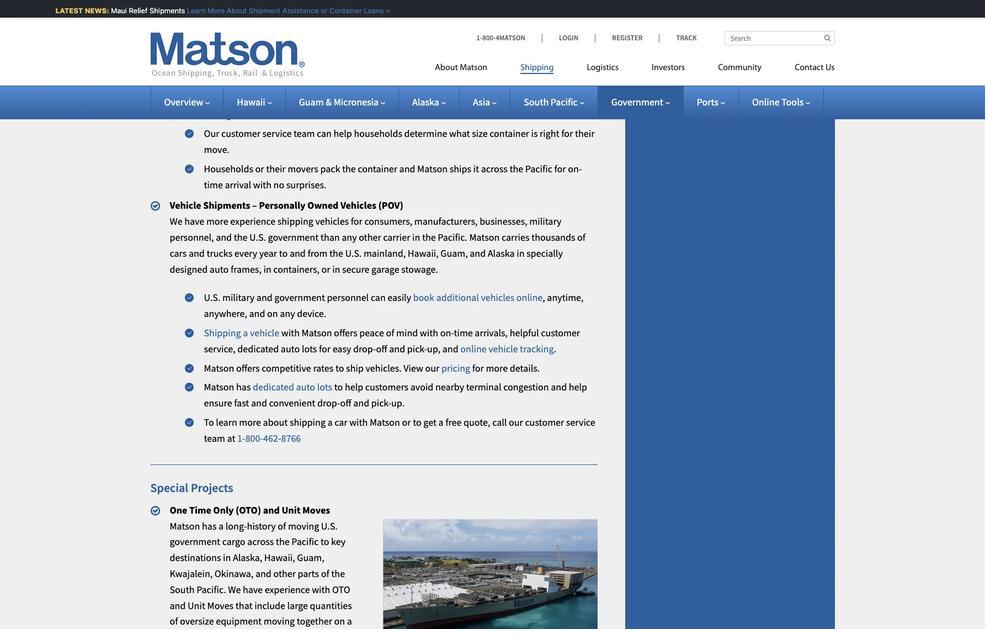 Task type: locate. For each thing, give the bounding box(es) containing it.
0 vertical spatial secure
[[568, 92, 595, 105]]

1 vertical spatial dedicated
[[253, 381, 294, 393]]

matson down the businesses, in the top of the page
[[470, 231, 500, 244]]

1 horizontal spatial hawaii,
[[408, 247, 439, 259]]

procured
[[218, 16, 259, 28]]

from inside vehicle shipments – personally owned vehicles (pov) we have more experience shipping vehicles for consumers, manufacturers, businesses, military personnel, and the u.s. government than any other carrier in the pacific. matson carries thousands of cars and trucks every year to and from the u.s. mainland, hawaii, guam, and alaska in specially designed auto frames, in containers, or in secure garage stowage.
[[308, 247, 328, 259]]

login
[[560, 33, 579, 43]]

1 horizontal spatial any
[[342, 231, 357, 244]]

have inside matson has a long-history of moving u.s. government cargo across the pacific to key destinations in alaska, hawaii, guam, kwajalein, okinawa, and other parts of the south pacific. we have experience with oto and unit moves that include large quantities of oversize equipment moving togethe
[[243, 583, 263, 596]]

time down households
[[204, 178, 223, 191]]

0 vertical spatial have
[[185, 215, 205, 228]]

1 vertical spatial alaska
[[488, 247, 515, 259]]

on- inside with matson offers peace of mind with on-time arrivals, helpful customer service, dedicated auto lots for easy drop-off and pick-up, and
[[441, 326, 454, 339]]

ensure
[[204, 397, 232, 409]]

800- up about matson link on the top of the page
[[483, 33, 496, 43]]

have up the personnel,
[[185, 215, 205, 228]]

help down guam & micronesia link
[[334, 127, 352, 140]]

mainland, inside vehicle shipments – personally owned vehicles (pov) we have more experience shipping vehicles for consumers, manufacturers, businesses, military personnel, and the u.s. government than any other carrier in the pacific. matson carries thousands of cars and trucks every year to and from the u.s. mainland, hawaii, guam, and alaska in specially designed auto frames, in containers, or in secure garage stowage.
[[364, 247, 406, 259]]

oto
[[333, 583, 351, 596]]

service inside the our customer service team can help households determine what size container is right for their move.
[[263, 127, 292, 140]]

0 horizontal spatial time
[[204, 178, 223, 191]]

manufacturers,
[[415, 215, 478, 228]]

vehicles
[[316, 215, 349, 228], [481, 291, 515, 304]]

0 horizontal spatial we
[[170, 215, 183, 228]]

our
[[426, 362, 440, 374], [509, 416, 524, 429]]

the down than
[[330, 247, 343, 259]]

for right the "right" at the right of the page
[[562, 127, 574, 140]]

top menu navigation
[[435, 58, 835, 81]]

car
[[335, 416, 348, 429]]

goods down shipping link
[[541, 92, 566, 105]]

moving
[[504, 32, 536, 44], [288, 520, 319, 532], [264, 615, 295, 628]]

container down the our customer service team can help households determine what size container is right for their move.
[[358, 162, 398, 175]]

shipping up "south pacific"
[[521, 64, 554, 72]]

1 horizontal spatial moves
[[261, 16, 288, 28]]

shipping
[[278, 215, 314, 228], [290, 416, 326, 429]]

1 vertical spatial household
[[494, 92, 539, 105]]

in down cargo
[[223, 551, 231, 564]]

from inside "personally procured moves (ppm) and household goods (hhg) matson moves thousands of households annually and has decades of experience moving household goods in containers for the military and the u.s. government to and from the u.s. mainland, hawaii, guam, alaska, and okinawa."
[[450, 47, 469, 60]]

and inside the , anytime, anywhere, and on any device.
[[249, 307, 265, 320]]

0 horizontal spatial 800-
[[246, 432, 264, 444]]

anywhere,
[[204, 307, 247, 320]]

pacific inside matson has a long-history of moving u.s. government cargo across the pacific to key destinations in alaska, hawaii, guam, kwajalein, okinawa, and other parts of the south pacific. we have experience with oto and unit moves that include large quantities of oversize equipment moving togethe
[[292, 535, 319, 548]]

overview link
[[164, 96, 210, 108]]

auto
[[210, 263, 229, 275], [281, 342, 300, 355], [296, 381, 315, 393]]

military
[[282, 47, 314, 60], [530, 215, 562, 228], [223, 291, 255, 304]]

customer up .
[[541, 326, 581, 339]]

and up on
[[257, 291, 273, 304]]

0 vertical spatial 1-
[[477, 33, 483, 43]]

1 horizontal spatial households
[[354, 127, 403, 140]]

every
[[235, 247, 258, 259]]

asia
[[473, 96, 491, 108]]

and down 'goods'
[[376, 32, 392, 44]]

1 horizontal spatial thousands
[[532, 231, 576, 244]]

ocean down provide
[[233, 108, 258, 121]]

nearby
[[436, 381, 465, 393]]

thousands inside vehicle shipments – personally owned vehicles (pov) we have more experience shipping vehicles for consumers, manufacturers, businesses, military personnel, and the u.s. government than any other carrier in the pacific. matson carries thousands of cars and trucks every year to and from the u.s. mainland, hawaii, guam, and alaska in specially designed auto frames, in containers, or in secure garage stowage.
[[532, 231, 576, 244]]

1 vertical spatial alaska,
[[233, 551, 262, 564]]

thousands up specially
[[532, 231, 576, 244]]

1 vertical spatial hawaii,
[[408, 247, 439, 259]]

2 horizontal spatial hawaii,
[[550, 47, 581, 60]]

military inside "personally procured moves (ppm) and household goods (hhg) matson moves thousands of households annually and has decades of experience moving household goods in containers for the military and the u.s. government to and from the u.s. mainland, hawaii, guam, alaska, and okinawa."
[[282, 47, 314, 60]]

alaska inside vehicle shipments – personally owned vehicles (pov) we have more experience shipping vehicles for consumers, manufacturers, businesses, military personnel, and the u.s. government than any other carrier in the pacific. matson carries thousands of cars and trucks every year to and from the u.s. mainland, hawaii, guam, and alaska in specially designed auto frames, in containers, or in secure garage stowage.
[[488, 247, 515, 259]]

2 vertical spatial customer
[[526, 416, 565, 429]]

1 horizontal spatial can
[[371, 291, 386, 304]]

have up that
[[243, 583, 263, 596]]

up.
[[392, 397, 405, 409]]

off inside to help customers avoid nearby terminal congestion and help ensure fast and convenient drop-off and pick-up.
[[341, 397, 352, 409]]

0 vertical spatial south
[[524, 96, 549, 108]]

view
[[404, 362, 424, 374]]

other left parts
[[274, 567, 296, 580]]

customer inside to learn more about shipping a car with matson or to get a free quote, call our customer service team at
[[526, 416, 565, 429]]

0 horizontal spatial pacific.
[[197, 583, 226, 596]]

designed
[[170, 263, 208, 275]]

0 horizontal spatial south
[[170, 583, 195, 596]]

customer down congestion
[[526, 416, 565, 429]]

and inside households or their movers pack the container and matson ships it across the pacific for on- time arrival with no surprises.
[[400, 162, 416, 175]]

1 horizontal spatial mainland,
[[506, 47, 548, 60]]

u.s. military frieght aboard a matson ship. image
[[383, 518, 598, 629]]

0 horizontal spatial more
[[207, 215, 228, 228]]

vehicles up than
[[316, 215, 349, 228]]

pacific. down manufacturers, at the left top
[[438, 231, 468, 244]]

or inside households or their movers pack the container and matson ships it across the pacific for on- time arrival with no surprises.
[[255, 162, 264, 175]]

0 horizontal spatial service
[[263, 127, 292, 140]]

0 vertical spatial more
[[207, 215, 228, 228]]

0 horizontal spatial about
[[223, 6, 243, 15]]

moves inside matson has a long-history of moving u.s. government cargo across the pacific to key destinations in alaska, hawaii, guam, kwajalein, okinawa, and other parts of the south pacific. we have experience with oto and unit moves that include large quantities of oversize equipment moving togethe
[[207, 599, 234, 612]]

any inside the , anytime, anywhere, and on any device.
[[280, 307, 295, 320]]

for
[[253, 47, 264, 60], [562, 127, 574, 140], [555, 162, 566, 175], [351, 215, 363, 228], [319, 342, 331, 355], [473, 362, 484, 374]]

0 horizontal spatial online
[[461, 342, 487, 355]]

1 vertical spatial time
[[454, 326, 473, 339]]

to inside to learn more about shipping a car with matson or to get a free quote, call our customer service team at
[[413, 416, 422, 429]]

oversize
[[180, 615, 214, 628]]

vehicle down on
[[250, 326, 280, 339]]

and up provide
[[231, 63, 246, 76]]

1 vertical spatial 800-
[[246, 432, 264, 444]]

matson down one
[[170, 520, 200, 532]]

containers inside "personally procured moves (ppm) and household goods (hhg) matson moves thousands of households annually and has decades of experience moving household goods in containers for the military and the u.s. government to and from the u.s. mainland, hawaii, guam, alaska, and okinawa."
[[207, 47, 251, 60]]

matson inside households or their movers pack the container and matson ships it across the pacific for on- time arrival with no surprises.
[[418, 162, 448, 175]]

a left car
[[328, 416, 333, 429]]

1- right 'at'
[[238, 432, 246, 444]]

0 horizontal spatial moves
[[207, 599, 234, 612]]

1 vertical spatial auto
[[281, 342, 300, 355]]

1 horizontal spatial have
[[243, 583, 263, 596]]

fully
[[253, 92, 271, 105]]

0 horizontal spatial unit
[[188, 599, 205, 612]]

government down 'goods'
[[368, 47, 419, 60]]

0 horizontal spatial vehicles
[[316, 215, 349, 228]]

okinawa,
[[215, 567, 254, 580]]

hawaii, down history
[[264, 551, 295, 564]]

1 horizontal spatial container
[[490, 127, 530, 140]]

to inside "we provide fully protected steel-constructed ocean containers to keep household goods secure during ocean transit."
[[462, 92, 470, 105]]

online
[[753, 96, 780, 108]]

projects
[[191, 480, 233, 496]]

team inside to learn more about shipping a car with matson or to get a free quote, call our customer service team at
[[204, 432, 225, 444]]

1 horizontal spatial personally
[[259, 199, 306, 212]]

moving right history
[[288, 520, 319, 532]]

and down the our customer service team can help households determine what size container is right for their move.
[[400, 162, 416, 175]]

and right up,
[[443, 342, 459, 355]]

matson up "ensure"
[[204, 381, 234, 393]]

okinawa.
[[248, 63, 287, 76]]

military down (ppm)
[[282, 47, 314, 60]]

0 vertical spatial military
[[282, 47, 314, 60]]

0 horizontal spatial military
[[223, 291, 255, 304]]

pick- inside with matson offers peace of mind with on-time arrivals, helpful customer service, dedicated auto lots for easy drop-off and pick-up, and
[[407, 342, 428, 355]]

drop- inside with matson offers peace of mind with on-time arrivals, helpful customer service, dedicated auto lots for easy drop-off and pick-up, and
[[353, 342, 376, 355]]

1 horizontal spatial team
[[294, 127, 315, 140]]

can left easily
[[371, 291, 386, 304]]

1 vertical spatial pacific
[[526, 162, 553, 175]]

experience inside "personally procured moves (ppm) and household goods (hhg) matson moves thousands of households annually and has decades of experience moving household goods in containers for the military and the u.s. government to and from the u.s. mainland, hawaii, guam, alaska, and okinawa."
[[457, 32, 503, 44]]

pacific inside households or their movers pack the container and matson ships it across the pacific for on- time arrival with no surprises.
[[526, 162, 553, 175]]

secure down logistics link
[[568, 92, 595, 105]]

0 vertical spatial lots
[[302, 342, 317, 355]]

1 horizontal spatial from
[[450, 47, 469, 60]]

1 horizontal spatial alaska
[[488, 247, 515, 259]]

about inside top menu "navigation"
[[435, 64, 458, 72]]

2 vertical spatial hawaii,
[[264, 551, 295, 564]]

details.
[[510, 362, 540, 374]]

0 horizontal spatial hawaii,
[[264, 551, 295, 564]]

shipping inside to learn more about shipping a car with matson or to get a free quote, call our customer service team at
[[290, 416, 326, 429]]

1 vertical spatial unit
[[188, 599, 205, 612]]

military inside vehicle shipments – personally owned vehicles (pov) we have more experience shipping vehicles for consumers, manufacturers, businesses, military personnel, and the u.s. government than any other carrier in the pacific. matson carries thousands of cars and trucks every year to and from the u.s. mainland, hawaii, guam, and alaska in specially designed auto frames, in containers, or in secure garage stowage.
[[530, 215, 562, 228]]

experience inside vehicle shipments – personally owned vehicles (pov) we have more experience shipping vehicles for consumers, manufacturers, businesses, military personnel, and the u.s. government than any other carrier in the pacific. matson carries thousands of cars and trucks every year to and from the u.s. mainland, hawaii, guam, and alaska in specially designed auto frames, in containers, or in secure garage stowage.
[[230, 215, 276, 228]]

auto up convenient
[[296, 381, 315, 393]]

mainland, inside "personally procured moves (ppm) and household goods (hhg) matson moves thousands of households annually and has decades of experience moving household goods in containers for the military and the u.s. government to and from the u.s. mainland, hawaii, guam, alaska, and okinawa."
[[506, 47, 548, 60]]

government inside vehicle shipments – personally owned vehicles (pov) we have more experience shipping vehicles for consumers, manufacturers, businesses, military personnel, and the u.s. government than any other carrier in the pacific. matson carries thousands of cars and trucks every year to and from the u.s. mainland, hawaii, guam, and alaska in specially designed auto frames, in containers, or in secure garage stowage.
[[268, 231, 319, 244]]

1 vertical spatial mainland,
[[364, 247, 406, 259]]

1 horizontal spatial about
[[435, 64, 458, 72]]

u.s. up personnel
[[345, 247, 362, 259]]

0 horizontal spatial any
[[280, 307, 295, 320]]

>
[[382, 6, 386, 15]]

time
[[204, 178, 223, 191], [454, 326, 473, 339]]

1 horizontal spatial their
[[576, 127, 595, 140]]

None search field
[[725, 31, 835, 45]]

1 horizontal spatial service
[[567, 416, 596, 429]]

and up history
[[263, 504, 280, 516]]

across down history
[[247, 535, 274, 548]]

with inside to learn more about shipping a car with matson or to get a free quote, call our customer service team at
[[350, 416, 368, 429]]

the right it
[[510, 162, 524, 175]]

hawaii, up "stowage."
[[408, 247, 439, 259]]

book additional vehicles online link
[[414, 291, 543, 304]]

1 vertical spatial from
[[308, 247, 328, 259]]

help
[[334, 127, 352, 140], [345, 381, 364, 393], [569, 381, 588, 393]]

to inside "personally procured moves (ppm) and household goods (hhg) matson moves thousands of households annually and has decades of experience moving household goods in containers for the military and the u.s. government to and from the u.s. mainland, hawaii, guam, alaska, and okinawa."
[[421, 47, 430, 60]]

2 horizontal spatial we
[[228, 583, 241, 596]]

1 horizontal spatial shipping
[[521, 64, 554, 72]]

anytime,
[[548, 291, 584, 304]]

guam, down manufacturers, at the left top
[[441, 247, 468, 259]]

vehicle shipments – personally owned vehicles (pov) we have more experience shipping vehicles for consumers, manufacturers, businesses, military personnel, and the u.s. government than any other carrier in the pacific. matson carries thousands of cars and trucks every year to and from the u.s. mainland, hawaii, guam, and alaska in specially designed auto frames, in containers, or in secure garage stowage.
[[170, 199, 586, 275]]

for inside the our customer service team can help households determine what size container is right for their move.
[[562, 127, 574, 140]]

the up about matson
[[471, 47, 485, 60]]

vehicle down arrivals,
[[489, 342, 518, 355]]

online down arrivals,
[[461, 342, 487, 355]]

household inside "we provide fully protected steel-constructed ocean containers to keep household goods secure during ocean transit."
[[494, 92, 539, 105]]

guam
[[299, 96, 324, 108]]

matson down device. at left
[[302, 326, 332, 339]]

or right households
[[255, 162, 264, 175]]

0 vertical spatial other
[[359, 231, 381, 244]]

shipping inside top menu "navigation"
[[521, 64, 554, 72]]

keep
[[472, 92, 492, 105]]

time
[[189, 504, 211, 516]]

contact
[[795, 64, 824, 72]]

team down guam
[[294, 127, 315, 140]]

customer inside the our customer service team can help households determine what size container is right for their move.
[[222, 127, 261, 140]]

we
[[204, 92, 217, 105], [170, 215, 183, 228], [228, 583, 241, 596]]

book
[[414, 291, 435, 304]]

0 vertical spatial unit
[[282, 504, 301, 516]]

with left no
[[253, 178, 272, 191]]

shipments inside vehicle shipments – personally owned vehicles (pov) we have more experience shipping vehicles for consumers, manufacturers, businesses, military personnel, and the u.s. government than any other carrier in the pacific. matson carries thousands of cars and trucks every year to and from the u.s. mainland, hawaii, guam, and alaska in specially designed auto frames, in containers, or in secure garage stowage.
[[203, 199, 251, 212]]

vehicles up arrivals,
[[481, 291, 515, 304]]

1 vertical spatial about
[[435, 64, 458, 72]]

about
[[223, 6, 243, 15], [435, 64, 458, 72]]

fast
[[234, 397, 249, 409]]

offers up matson has dedicated auto lots
[[236, 362, 260, 374]]

the right 'pack'
[[342, 162, 356, 175]]

1 horizontal spatial shipments
[[203, 199, 251, 212]]

personally inside vehicle shipments – personally owned vehicles (pov) we have more experience shipping vehicles for consumers, manufacturers, businesses, military personnel, and the u.s. government than any other carrier in the pacific. matson carries thousands of cars and trucks every year to and from the u.s. mainland, hawaii, guam, and alaska in specially designed auto frames, in containers, or in secure garage stowage.
[[259, 199, 306, 212]]

alaska, down moves
[[199, 63, 229, 76]]

0 vertical spatial online
[[517, 291, 543, 304]]

pricing link
[[442, 362, 471, 374]]

their inside households or their movers pack the container and matson ships it across the pacific for on- time arrival with no surprises.
[[266, 162, 286, 175]]

matson up keep
[[460, 64, 488, 72]]

0 vertical spatial experience
[[457, 32, 503, 44]]

for inside vehicle shipments – personally owned vehicles (pov) we have more experience shipping vehicles for consumers, manufacturers, businesses, military personnel, and the u.s. government than any other carrier in the pacific. matson carries thousands of cars and trucks every year to and from the u.s. mainland, hawaii, guam, and alaska in specially designed auto frames, in containers, or in secure garage stowage.
[[351, 215, 363, 228]]

learn
[[216, 416, 237, 429]]

pacific. inside matson has a long-history of moving u.s. government cargo across the pacific to key destinations in alaska, hawaii, guam, kwajalein, okinawa, and other parts of the south pacific. we have experience with oto and unit moves that include large quantities of oversize equipment moving togethe
[[197, 583, 226, 596]]

learn more about shipment assistance or container loans > link
[[183, 6, 386, 15]]

0 vertical spatial service
[[263, 127, 292, 140]]

auto inside vehicle shipments – personally owned vehicles (pov) we have more experience shipping vehicles for consumers, manufacturers, businesses, military personnel, and the u.s. government than any other carrier in the pacific. matson carries thousands of cars and trucks every year to and from the u.s. mainland, hawaii, guam, and alaska in specially designed auto frames, in containers, or in secure garage stowage.
[[210, 263, 229, 275]]

more inside vehicle shipments – personally owned vehicles (pov) we have more experience shipping vehicles for consumers, manufacturers, businesses, military personnel, and the u.s. government than any other carrier in the pacific. matson carries thousands of cars and trucks every year to and from the u.s. mainland, hawaii, guam, and alaska in specially designed auto frames, in containers, or in secure garage stowage.
[[207, 215, 228, 228]]

long-
[[226, 520, 247, 532]]

pacific up parts
[[292, 535, 319, 548]]

container inside households or their movers pack the container and matson ships it across the pacific for on- time arrival with no surprises.
[[358, 162, 398, 175]]

rates
[[313, 362, 334, 374]]

auto up competitive
[[281, 342, 300, 355]]

guam, up overview
[[170, 63, 197, 76]]

1 vertical spatial on-
[[441, 326, 454, 339]]

household right keep
[[494, 92, 539, 105]]

0 horizontal spatial ocean
[[233, 108, 258, 121]]

shipping inside vehicle shipments – personally owned vehicles (pov) we have more experience shipping vehicles for consumers, manufacturers, businesses, military personnel, and the u.s. government than any other carrier in the pacific. matson carries thousands of cars and trucks every year to and from the u.s. mainland, hawaii, guam, and alaska in specially designed auto frames, in containers, or in secure garage stowage.
[[278, 215, 314, 228]]

u.s. up the key
[[321, 520, 338, 532]]

1 vertical spatial across
[[247, 535, 274, 548]]

0 horizontal spatial has
[[202, 520, 217, 532]]

moving up shipping link
[[504, 32, 536, 44]]

the down manufacturers, at the left top
[[423, 231, 436, 244]]

0 horizontal spatial their
[[266, 162, 286, 175]]

0 horizontal spatial goods
[[170, 47, 195, 60]]

include
[[255, 599, 286, 612]]

on
[[267, 307, 278, 320]]

hawaii,
[[550, 47, 581, 60], [408, 247, 439, 259], [264, 551, 295, 564]]

2 horizontal spatial more
[[486, 362, 508, 374]]

online vehicle tracking link
[[461, 342, 554, 355]]

personally inside "personally procured moves (ppm) and household goods (hhg) matson moves thousands of households annually and has decades of experience moving household goods in containers for the military and the u.s. government to and from the u.s. mainland, hawaii, guam, alaska, and okinawa."
[[170, 16, 216, 28]]

1 horizontal spatial off
[[376, 342, 388, 355]]

0 vertical spatial our
[[426, 362, 440, 374]]

and
[[319, 16, 335, 28], [376, 32, 392, 44], [316, 47, 332, 60], [432, 47, 448, 60], [231, 63, 246, 76], [400, 162, 416, 175], [216, 231, 232, 244], [189, 247, 205, 259], [290, 247, 306, 259], [470, 247, 486, 259], [257, 291, 273, 304], [249, 307, 265, 320], [390, 342, 406, 355], [443, 342, 459, 355], [551, 381, 567, 393], [251, 397, 267, 409], [354, 397, 370, 409], [263, 504, 280, 516], [256, 567, 272, 580], [170, 599, 186, 612]]

we provide fully protected steel-constructed ocean containers to keep household goods secure during ocean transit.
[[204, 92, 595, 121]]

1 vertical spatial container
[[358, 162, 398, 175]]

right
[[540, 127, 560, 140]]

2 vertical spatial has
[[202, 520, 217, 532]]

0 horizontal spatial offers
[[236, 362, 260, 374]]

for down "vehicles"
[[351, 215, 363, 228]]

from
[[450, 47, 469, 60], [308, 247, 328, 259]]

get
[[424, 416, 437, 429]]

experience up large
[[265, 583, 310, 596]]

experience up about matson link on the top of the page
[[457, 32, 503, 44]]

1 vertical spatial shipping
[[290, 416, 326, 429]]

matson inside "personally procured moves (ppm) and household goods (hhg) matson moves thousands of households annually and has decades of experience moving household goods in containers for the military and the u.s. government to and from the u.s. mainland, hawaii, guam, alaska, and okinawa."
[[170, 32, 200, 44]]

any right on
[[280, 307, 295, 320]]

secure left garage
[[342, 263, 370, 275]]

overview
[[164, 96, 203, 108]]

Search search field
[[725, 31, 835, 45]]

0 vertical spatial vehicles
[[316, 215, 349, 228]]

1 vertical spatial customer
[[541, 326, 581, 339]]

tools
[[782, 96, 804, 108]]

0 horizontal spatial have
[[185, 215, 205, 228]]

that
[[236, 599, 253, 612]]

pacific. inside vehicle shipments – personally owned vehicles (pov) we have more experience shipping vehicles for consumers, manufacturers, businesses, military personnel, and the u.s. government than any other carrier in the pacific. matson carries thousands of cars and trucks every year to and from the u.s. mainland, hawaii, guam, and alaska in specially designed auto frames, in containers, or in secure garage stowage.
[[438, 231, 468, 244]]

1 vertical spatial offers
[[236, 362, 260, 374]]

contact us link
[[779, 58, 835, 81]]

4matson
[[496, 33, 526, 43]]

1 vertical spatial pacific.
[[197, 583, 226, 596]]

has up fast
[[236, 381, 251, 393]]

transit.
[[260, 108, 290, 121]]

offers inside with matson offers peace of mind with on-time arrivals, helpful customer service, dedicated auto lots for easy drop-off and pick-up, and
[[334, 326, 358, 339]]

matson has dedicated auto lots
[[204, 381, 333, 393]]

1 horizontal spatial vehicle
[[489, 342, 518, 355]]

businesses,
[[480, 215, 528, 228]]

of inside with matson offers peace of mind with on-time arrivals, helpful customer service, dedicated auto lots for easy drop-off and pick-up, and
[[386, 326, 395, 339]]

their up no
[[266, 162, 286, 175]]

1 horizontal spatial time
[[454, 326, 473, 339]]

other inside matson has a long-history of moving u.s. government cargo across the pacific to key destinations in alaska, hawaii, guam, kwajalein, okinawa, and other parts of the south pacific. we have experience with oto and unit moves that include large quantities of oversize equipment moving togethe
[[274, 567, 296, 580]]

1 horizontal spatial has
[[236, 381, 251, 393]]

is
[[532, 127, 538, 140]]

learn
[[183, 6, 202, 15]]

1- left "4matson"
[[477, 33, 483, 43]]

0 vertical spatial alaska,
[[199, 63, 229, 76]]

for left the easy
[[319, 342, 331, 355]]

trucks
[[207, 247, 233, 259]]

south inside matson has a long-history of moving u.s. government cargo across the pacific to key destinations in alaska, hawaii, guam, kwajalein, okinawa, and other parts of the south pacific. we have experience with oto and unit moves that include large quantities of oversize equipment moving togethe
[[170, 583, 195, 596]]

1 horizontal spatial our
[[509, 416, 524, 429]]

offers
[[334, 326, 358, 339], [236, 362, 260, 374]]

easy
[[333, 342, 352, 355]]

0 horizontal spatial guam,
[[170, 63, 197, 76]]

0 vertical spatial we
[[204, 92, 217, 105]]

online vehicle tracking .
[[461, 342, 557, 355]]

has down time
[[202, 520, 217, 532]]

households down "we provide fully protected steel-constructed ocean containers to keep household goods secure during ocean transit."
[[354, 127, 403, 140]]

0 horizontal spatial across
[[247, 535, 274, 548]]

pick- inside to help customers avoid nearby terminal congestion and help ensure fast and convenient drop-off and pick-up.
[[372, 397, 392, 409]]

and up trucks
[[216, 231, 232, 244]]

government up "destinations"
[[170, 535, 220, 548]]

goods down learn
[[170, 47, 195, 60]]

year
[[259, 247, 277, 259]]

matson down up.
[[370, 416, 400, 429]]

dedicated down competitive
[[253, 381, 294, 393]]

ships
[[450, 162, 472, 175]]

south
[[524, 96, 549, 108], [170, 583, 195, 596]]

and right okinawa,
[[256, 567, 272, 580]]

pack
[[321, 162, 340, 175]]

team inside the our customer service team can help households determine what size container is right for their move.
[[294, 127, 315, 140]]

in down 'year' at top
[[264, 263, 272, 275]]

we up during
[[204, 92, 217, 105]]

containers inside "we provide fully protected steel-constructed ocean containers to keep household goods secure during ocean transit."
[[416, 92, 460, 105]]

any inside vehicle shipments – personally owned vehicles (pov) we have more experience shipping vehicles for consumers, manufacturers, businesses, military personnel, and the u.s. government than any other carrier in the pacific. matson carries thousands of cars and trucks every year to and from the u.s. mainland, hawaii, guam, and alaska in specially designed auto frames, in containers, or in secure garage stowage.
[[342, 231, 357, 244]]

we down vehicle on the top of the page
[[170, 215, 183, 228]]

team
[[294, 127, 315, 140], [204, 432, 225, 444]]

0 horizontal spatial from
[[308, 247, 328, 259]]

their
[[576, 127, 595, 140], [266, 162, 286, 175]]

u.s. inside matson has a long-history of moving u.s. government cargo across the pacific to key destinations in alaska, hawaii, guam, kwajalein, okinawa, and other parts of the south pacific. we have experience with oto and unit moves that include large quantities of oversize equipment moving togethe
[[321, 520, 338, 532]]

about matson
[[435, 64, 488, 72]]

(oto)
[[236, 504, 261, 516]]

0 horizontal spatial alaska,
[[199, 63, 229, 76]]

our right view
[[426, 362, 440, 374]]

and left on
[[249, 307, 265, 320]]

shipping for shipping
[[521, 64, 554, 72]]

lots inside with matson offers peace of mind with on-time arrivals, helpful customer service, dedicated auto lots for easy drop-off and pick-up, and
[[302, 342, 317, 355]]

1 horizontal spatial offers
[[334, 326, 358, 339]]

pacific.
[[438, 231, 468, 244], [197, 583, 226, 596]]

shipping for shipping a vehicle
[[204, 326, 241, 339]]

alaska down the carries
[[488, 247, 515, 259]]

pick- down "customers"
[[372, 397, 392, 409]]

a inside matson has a long-history of moving u.s. government cargo across the pacific to key destinations in alaska, hawaii, guam, kwajalein, okinawa, and other parts of the south pacific. we have experience with oto and unit moves that include large quantities of oversize equipment moving togethe
[[219, 520, 224, 532]]

vehicles.
[[366, 362, 402, 374]]

more up the personnel,
[[207, 215, 228, 228]]

than
[[321, 231, 340, 244]]

off
[[376, 342, 388, 355], [341, 397, 352, 409]]

any right than
[[342, 231, 357, 244]]

to up car
[[335, 381, 343, 393]]

1 horizontal spatial 1-
[[477, 33, 483, 43]]

has inside matson has a long-history of moving u.s. government cargo across the pacific to key destinations in alaska, hawaii, guam, kwajalein, okinawa, and other parts of the south pacific. we have experience with oto and unit moves that include large quantities of oversize equipment moving togethe
[[202, 520, 217, 532]]

to left the key
[[321, 535, 329, 548]]

moving down the include
[[264, 615, 295, 628]]

their right the "right" at the right of the page
[[576, 127, 595, 140]]

a left long-
[[219, 520, 224, 532]]



Task type: vqa. For each thing, say whether or not it's contained in the screenshot.
Mobile Apps
no



Task type: describe. For each thing, give the bounding box(es) containing it.
government inside "personally procured moves (ppm) and household goods (hhg) matson moves thousands of households annually and has decades of experience moving household goods in containers for the military and the u.s. government to and from the u.s. mainland, hawaii, guam, alaska, and okinawa."
[[368, 47, 419, 60]]

and up containers, at the top of page
[[290, 247, 306, 259]]

government inside matson has a long-history of moving u.s. government cargo across the pacific to key destinations in alaska, hawaii, guam, kwajalein, okinawa, and other parts of the south pacific. we have experience with oto and unit moves that include large quantities of oversize equipment moving togethe
[[170, 535, 220, 548]]

what
[[450, 127, 470, 140]]

thousands inside "personally procured moves (ppm) and household goods (hhg) matson moves thousands of households annually and has decades of experience moving household goods in containers for the military and the u.s. government to and from the u.s. mainland, hawaii, guam, alaska, and okinawa."
[[231, 32, 275, 44]]

to help customers avoid nearby terminal congestion and help ensure fast and convenient drop-off and pick-up.
[[204, 381, 588, 409]]

customer inside with matson offers peace of mind with on-time arrivals, helpful customer service, dedicated auto lots for easy drop-off and pick-up, and
[[541, 326, 581, 339]]

we inside vehicle shipments – personally owned vehicles (pov) we have more experience shipping vehicles for consumers, manufacturers, businesses, military personnel, and the u.s. government than any other carrier in the pacific. matson carries thousands of cars and trucks every year to and from the u.s. mainland, hawaii, guam, and alaska in specially designed auto frames, in containers, or in secure garage stowage.
[[170, 215, 183, 228]]

and down the businesses, in the top of the page
[[470, 247, 486, 259]]

for inside households or their movers pack the container and matson ships it across the pacific for on- time arrival with no surprises.
[[555, 162, 566, 175]]

–
[[252, 199, 257, 212]]

off inside with matson offers peace of mind with on-time arrivals, helpful customer service, dedicated auto lots for easy drop-off and pick-up, and
[[376, 342, 388, 355]]

have inside vehicle shipments – personally owned vehicles (pov) we have more experience shipping vehicles for consumers, manufacturers, businesses, military personnel, and the u.s. government than any other carrier in the pacific. matson carries thousands of cars and trucks every year to and from the u.s. mainland, hawaii, guam, and alaska in specially designed auto frames, in containers, or in secure garage stowage.
[[185, 215, 205, 228]]

time inside households or their movers pack the container and matson ships it across the pacific for on- time arrival with no surprises.
[[204, 178, 223, 191]]

1 horizontal spatial ocean
[[389, 92, 414, 105]]

register
[[613, 33, 643, 43]]

investors link
[[636, 58, 702, 81]]

moving inside "personally procured moves (ppm) and household goods (hhg) matson moves thousands of households annually and has decades of experience moving household goods in containers for the military and the u.s. government to and from the u.s. mainland, hawaii, guam, alaska, and okinawa."
[[504, 32, 536, 44]]

to inside matson has a long-history of moving u.s. government cargo across the pacific to key destinations in alaska, hawaii, guam, kwajalein, okinawa, and other parts of the south pacific. we have experience with oto and unit moves that include large quantities of oversize equipment moving togethe
[[321, 535, 329, 548]]

free
[[446, 416, 462, 429]]

a down "anywhere,"
[[243, 326, 248, 339]]

or inside vehicle shipments – personally owned vehicles (pov) we have more experience shipping vehicles for consumers, manufacturers, businesses, military personnel, and the u.s. government than any other carrier in the pacific. matson carries thousands of cars and trucks every year to and from the u.s. mainland, hawaii, guam, and alaska in specially designed auto frames, in containers, or in secure garage stowage.
[[322, 263, 331, 275]]

quantities
[[310, 599, 352, 612]]

(ppm)
[[290, 16, 317, 28]]

across inside households or their movers pack the container and matson ships it across the pacific for on- time arrival with no surprises.
[[481, 162, 508, 175]]

to inside to help customers avoid nearby terminal congestion and help ensure fast and convenient drop-off and pick-up.
[[335, 381, 343, 393]]

auto inside with matson offers peace of mind with on-time arrivals, helpful customer service, dedicated auto lots for easy drop-off and pick-up, and
[[281, 342, 300, 355]]

owned
[[308, 199, 339, 212]]

matson has a long-history of moving u.s. government cargo across the pacific to key destinations in alaska, hawaii, guam, kwajalein, okinawa, and other parts of the south pacific. we have experience with oto and unit moves that include large quantities of oversize equipment moving togethe
[[170, 520, 597, 629]]

we inside "we provide fully protected steel-constructed ocean containers to keep household goods secure during ocean transit."
[[204, 92, 217, 105]]

8766
[[281, 432, 301, 444]]

1 vertical spatial lots
[[317, 381, 333, 393]]

can inside the our customer service team can help households determine what size container is right for their move.
[[317, 127, 332, 140]]

1 horizontal spatial vehicles
[[481, 291, 515, 304]]

micronesia
[[334, 96, 379, 108]]

u.s. up 'year' at top
[[250, 231, 266, 244]]

personally procured moves (ppm) and household goods (hhg) matson moves thousands of households annually and has decades of experience moving household goods in containers for the military and the u.s. government to and from the u.s. mainland, hawaii, guam, alaska, and okinawa.
[[170, 16, 582, 76]]

in right 'carrier'
[[413, 231, 421, 244]]

with up up,
[[420, 326, 439, 339]]

about matson link
[[435, 58, 504, 81]]

households inside the our customer service team can help households determine what size container is right for their move.
[[354, 127, 403, 140]]

and down mind
[[390, 342, 406, 355]]

destinations
[[170, 551, 221, 564]]

large
[[288, 599, 308, 612]]

and down (ppm)
[[316, 47, 332, 60]]

1-800-4matson link
[[477, 33, 542, 43]]

alaska, inside matson has a long-history of moving u.s. government cargo across the pacific to key destinations in alaska, hawaii, guam, kwajalein, okinawa, and other parts of the south pacific. we have experience with oto and unit moves that include large quantities of oversize equipment moving togethe
[[233, 551, 262, 564]]

loans
[[360, 6, 380, 15]]

1 vertical spatial ocean
[[233, 108, 258, 121]]

hawaii link
[[237, 96, 272, 108]]

and down the personnel,
[[189, 247, 205, 259]]

government
[[612, 96, 664, 108]]

and right congestion
[[551, 381, 567, 393]]

secure inside vehicle shipments – personally owned vehicles (pov) we have more experience shipping vehicles for consumers, manufacturers, businesses, military personnel, and the u.s. government than any other carrier in the pacific. matson carries thousands of cars and trucks every year to and from the u.s. mainland, hawaii, guam, and alaska in specially designed auto frames, in containers, or in secure garage stowage.
[[342, 263, 370, 275]]

tracking
[[520, 342, 554, 355]]

container inside the our customer service team can help households determine what size container is right for their move.
[[490, 127, 530, 140]]

moves inside "personally procured moves (ppm) and household goods (hhg) matson moves thousands of households annually and has decades of experience moving household goods in containers for the military and the u.s. government to and from the u.s. mainland, hawaii, guam, alaska, and okinawa."
[[261, 16, 288, 28]]

frames,
[[231, 263, 262, 275]]

household
[[337, 16, 384, 28]]

containers,
[[274, 263, 320, 275]]

for up terminal
[[473, 362, 484, 374]]

2 vertical spatial moving
[[264, 615, 295, 628]]

or inside to learn more about shipping a car with matson or to get a free quote, call our customer service team at
[[402, 416, 411, 429]]

matson inside matson has a long-history of moving u.s. government cargo across the pacific to key destinations in alaska, hawaii, guam, kwajalein, okinawa, and other parts of the south pacific. we have experience with oto and unit moves that include large quantities of oversize equipment moving togethe
[[170, 520, 200, 532]]

peace
[[360, 326, 384, 339]]

households inside "personally procured moves (ppm) and household goods (hhg) matson moves thousands of households annually and has decades of experience moving household goods in containers for the military and the u.s. government to and from the u.s. mainland, hawaii, guam, alaska, and okinawa."
[[288, 32, 336, 44]]

u.s. up "anywhere,"
[[204, 291, 221, 304]]

1 vertical spatial moves
[[303, 504, 330, 516]]

steel-
[[315, 92, 338, 105]]

on- inside households or their movers pack the container and matson ships it across the pacific for on- time arrival with no surprises.
[[568, 162, 582, 175]]

help down ship
[[345, 381, 364, 393]]

has inside "personally procured moves (ppm) and household goods (hhg) matson moves thousands of households annually and has decades of experience moving household goods in containers for the military and the u.s. government to and from the u.s. mainland, hawaii, guam, alaska, and okinawa."
[[394, 32, 408, 44]]

more inside to learn more about shipping a car with matson or to get a free quote, call our customer service team at
[[239, 416, 261, 429]]

0 horizontal spatial vehicle
[[250, 326, 280, 339]]

1 horizontal spatial online
[[517, 291, 543, 304]]

blue matson logo with ocean, shipping, truck, rail and logistics written beneath it. image
[[151, 33, 305, 78]]

household inside "personally procured moves (ppm) and household goods (hhg) matson moves thousands of households annually and has decades of experience moving household goods in containers for the military and the u.s. government to and from the u.s. mainland, hawaii, guam, alaska, and okinawa."
[[538, 32, 582, 44]]

in up personnel
[[333, 263, 341, 275]]

a right get
[[439, 416, 444, 429]]

the down one time only (oto) and unit moves at the left bottom of page
[[276, 535, 290, 548]]

matson offers competitive rates to ship vehicles. view our pricing for more details.
[[204, 362, 540, 374]]

kwajalein,
[[170, 567, 213, 580]]

u.s. military and government personnel can easily book additional vehicles online
[[204, 291, 543, 304]]

hawaii, inside vehicle shipments – personally owned vehicles (pov) we have more experience shipping vehicles for consumers, manufacturers, businesses, military personnel, and the u.s. government than any other carrier in the pacific. matson carries thousands of cars and trucks every year to and from the u.s. mainland, hawaii, guam, and alaska in specially designed auto frames, in containers, or in secure garage stowage.
[[408, 247, 439, 259]]

pricing
[[442, 362, 471, 374]]

other inside vehicle shipments – personally owned vehicles (pov) we have more experience shipping vehicles for consumers, manufacturers, businesses, military personnel, and the u.s. government than any other carrier in the pacific. matson carries thousands of cars and trucks every year to and from the u.s. mainland, hawaii, guam, and alaska in specially designed auto frames, in containers, or in secure garage stowage.
[[359, 231, 381, 244]]

equipment
[[216, 615, 262, 628]]

search image
[[825, 34, 832, 41]]

the up oto
[[332, 567, 345, 580]]

arrivals,
[[475, 326, 508, 339]]

government up device. at left
[[275, 291, 325, 304]]

competitive
[[262, 362, 311, 374]]

matson inside to learn more about shipping a car with matson or to get a free quote, call our customer service team at
[[370, 416, 400, 429]]

(hhg)
[[416, 16, 442, 28]]

hawaii
[[237, 96, 266, 108]]

households
[[204, 162, 253, 175]]

in inside matson has a long-history of moving u.s. government cargo across the pacific to key destinations in alaska, hawaii, guam, kwajalein, okinawa, and other parts of the south pacific. we have experience with oto and unit moves that include large quantities of oversize equipment moving togethe
[[223, 551, 231, 564]]

secure inside "we provide fully protected steel-constructed ocean containers to keep household goods secure during ocean transit."
[[568, 92, 595, 105]]

ports
[[697, 96, 719, 108]]

the up okinawa.
[[266, 47, 280, 60]]

contact us
[[795, 64, 835, 72]]

2 vertical spatial auto
[[296, 381, 315, 393]]

matson inside vehicle shipments – personally owned vehicles (pov) we have more experience shipping vehicles for consumers, manufacturers, businesses, military personnel, and the u.s. government than any other carrier in the pacific. matson carries thousands of cars and trucks every year to and from the u.s. mainland, hawaii, guam, and alaska in specially designed auto frames, in containers, or in secure garage stowage.
[[470, 231, 500, 244]]

we inside matson has a long-history of moving u.s. government cargo across the pacific to key destinations in alaska, hawaii, guam, kwajalein, okinawa, and other parts of the south pacific. we have experience with oto and unit moves that include large quantities of oversize equipment moving togethe
[[228, 583, 241, 596]]

has for history
[[202, 520, 217, 532]]

with inside matson has a long-history of moving u.s. government cargo across the pacific to key destinations in alaska, hawaii, guam, kwajalein, okinawa, and other parts of the south pacific. we have experience with oto and unit moves that include large quantities of oversize equipment moving togethe
[[312, 583, 331, 596]]

personnel,
[[170, 231, 214, 244]]

south pacific
[[524, 96, 578, 108]]

moves
[[202, 32, 229, 44]]

logistics
[[587, 64, 619, 72]]

1 vertical spatial vehicle
[[489, 342, 518, 355]]

login link
[[542, 33, 596, 43]]

in inside "personally procured moves (ppm) and household goods (hhg) matson moves thousands of households annually and has decades of experience moving household goods in containers for the military and the u.s. government to and from the u.s. mainland, hawaii, guam, alaska, and okinawa."
[[197, 47, 205, 60]]

specially
[[527, 247, 563, 259]]

convenient
[[269, 397, 316, 409]]

about
[[263, 416, 288, 429]]

guam, inside matson has a long-history of moving u.s. government cargo across the pacific to key destinations in alaska, hawaii, guam, kwajalein, okinawa, and other parts of the south pacific. we have experience with oto and unit moves that include large quantities of oversize equipment moving togethe
[[297, 551, 325, 564]]

personnel
[[327, 291, 369, 304]]

0 vertical spatial about
[[223, 6, 243, 15]]

matson down service,
[[204, 362, 234, 374]]

and down "customers"
[[354, 397, 370, 409]]

0 horizontal spatial alaska
[[413, 96, 440, 108]]

service inside to learn more about shipping a car with matson or to get a free quote, call our customer service team at
[[567, 416, 596, 429]]

the down annually
[[334, 47, 348, 60]]

0 horizontal spatial our
[[426, 362, 440, 374]]

our inside to learn more about shipping a car with matson or to get a free quote, call our customer service team at
[[509, 416, 524, 429]]

guam & micronesia
[[299, 96, 379, 108]]

matson inside top menu "navigation"
[[460, 64, 488, 72]]

in down the carries
[[517, 247, 525, 259]]

vehicles inside vehicle shipments – personally owned vehicles (pov) we have more experience shipping vehicles for consumers, manufacturers, businesses, military personnel, and the u.s. government than any other carrier in the pacific. matson carries thousands of cars and trucks every year to and from the u.s. mainland, hawaii, guam, and alaska in specially designed auto frames, in containers, or in secure garage stowage.
[[316, 215, 349, 228]]

customers
[[366, 381, 409, 393]]

and down decades
[[432, 47, 448, 60]]

0 vertical spatial pacific
[[551, 96, 578, 108]]

cars
[[170, 247, 187, 259]]

history
[[247, 520, 276, 532]]

1-800-4matson
[[477, 33, 526, 43]]

1- for 1-800-4matson
[[477, 33, 483, 43]]

800- for 462-
[[246, 432, 264, 444]]

shipping a vehicle link
[[204, 326, 280, 339]]

container
[[326, 6, 358, 15]]

to left ship
[[336, 362, 344, 374]]

investors
[[652, 64, 686, 72]]

us
[[826, 64, 835, 72]]

for inside "personally procured moves (ppm) and household goods (hhg) matson moves thousands of households annually and has decades of experience moving household goods in containers for the military and the u.s. government to and from the u.s. mainland, hawaii, guam, alaska, and okinawa."
[[253, 47, 264, 60]]

and up oversize
[[170, 599, 186, 612]]

annually
[[338, 32, 374, 44]]

for inside with matson offers peace of mind with on-time arrivals, helpful customer service, dedicated auto lots for easy drop-off and pick-up, and
[[319, 342, 331, 355]]

or left container
[[317, 6, 324, 15]]

parts
[[298, 567, 319, 580]]

ship
[[346, 362, 364, 374]]

one time only (oto) and unit moves
[[170, 504, 330, 516]]

,
[[543, 291, 546, 304]]

guam & micronesia link
[[299, 96, 386, 108]]

hawaii, inside matson has a long-history of moving u.s. government cargo across the pacific to key destinations in alaska, hawaii, guam, kwajalein, okinawa, and other parts of the south pacific. we have experience with oto and unit moves that include large quantities of oversize equipment moving togethe
[[264, 551, 295, 564]]

and down container
[[319, 16, 335, 28]]

drop- inside to help customers avoid nearby terminal congestion and help ensure fast and convenient drop-off and pick-up.
[[318, 397, 341, 409]]

help right congestion
[[569, 381, 588, 393]]

experience inside matson has a long-history of moving u.s. government cargo across the pacific to key destinations in alaska, hawaii, guam, kwajalein, okinawa, and other parts of the south pacific. we have experience with oto and unit moves that include large quantities of oversize equipment moving togethe
[[265, 583, 310, 596]]

call
[[493, 416, 507, 429]]

matson inside with matson offers peace of mind with on-time arrivals, helpful customer service, dedicated auto lots for easy drop-off and pick-up, and
[[302, 326, 332, 339]]

avoid
[[411, 381, 434, 393]]

u.s. down annually
[[350, 47, 366, 60]]

logistics link
[[571, 58, 636, 81]]

goods inside "we provide fully protected steel-constructed ocean containers to keep household goods secure during ocean transit."
[[541, 92, 566, 105]]

the up every
[[234, 231, 248, 244]]

their inside the our customer service team can help households determine what size container is right for their move.
[[576, 127, 595, 140]]

unit inside matson has a long-history of moving u.s. government cargo across the pacific to key destinations in alaska, hawaii, guam, kwajalein, okinawa, and other parts of the south pacific. we have experience with oto and unit moves that include large quantities of oversize equipment moving togethe
[[188, 599, 205, 612]]

to inside vehicle shipments – personally owned vehicles (pov) we have more experience shipping vehicles for consumers, manufacturers, businesses, military personnel, and the u.s. government than any other carrier in the pacific. matson carries thousands of cars and trucks every year to and from the u.s. mainland, hawaii, guam, and alaska in specially designed auto frames, in containers, or in secure garage stowage.
[[279, 247, 288, 259]]

dedicated auto lots link
[[253, 381, 333, 393]]

0 horizontal spatial shipments
[[146, 6, 181, 15]]

1 horizontal spatial unit
[[282, 504, 301, 516]]

and right fast
[[251, 397, 267, 409]]

size
[[472, 127, 488, 140]]

alaska link
[[413, 96, 446, 108]]

more
[[204, 6, 221, 15]]

with inside households or their movers pack the container and matson ships it across the pacific for on- time arrival with no surprises.
[[253, 178, 272, 191]]

has for lots
[[236, 381, 251, 393]]

carrier
[[383, 231, 411, 244]]

dedicated inside with matson offers peace of mind with on-time arrivals, helpful customer service, dedicated auto lots for easy drop-off and pick-up, and
[[238, 342, 279, 355]]

shipment
[[245, 6, 277, 15]]

help inside the our customer service team can help households determine what size container is right for their move.
[[334, 127, 352, 140]]

1 vertical spatial moving
[[288, 520, 319, 532]]

1- for 1-800-462-8766
[[238, 432, 246, 444]]

latest news: maui relief shipments learn more about shipment assistance or container loans >
[[51, 6, 386, 15]]

(pov)
[[379, 199, 404, 212]]

special projects
[[151, 480, 233, 496]]

1 vertical spatial more
[[486, 362, 508, 374]]

our customer service team can help households determine what size container is right for their move.
[[204, 127, 595, 156]]

stowage.
[[402, 263, 439, 275]]

provide
[[219, 92, 251, 105]]

800- for 4matson
[[483, 33, 496, 43]]

of inside vehicle shipments – personally owned vehicles (pov) we have more experience shipping vehicles for consumers, manufacturers, businesses, military personnel, and the u.s. government than any other carrier in the pacific. matson carries thousands of cars and trucks every year to and from the u.s. mainland, hawaii, guam, and alaska in specially designed auto frames, in containers, or in secure garage stowage.
[[578, 231, 586, 244]]

alaska, inside "personally procured moves (ppm) and household goods (hhg) matson moves thousands of households annually and has decades of experience moving household goods in containers for the military and the u.s. government to and from the u.s. mainland, hawaii, guam, alaska, and okinawa."
[[199, 63, 229, 76]]

hawaii, inside "personally procured moves (ppm) and household goods (hhg) matson moves thousands of households annually and has decades of experience moving household goods in containers for the military and the u.s. government to and from the u.s. mainland, hawaii, guam, alaska, and okinawa."
[[550, 47, 581, 60]]

1 horizontal spatial south
[[524, 96, 549, 108]]

determine
[[405, 127, 448, 140]]

with down device. at left
[[282, 326, 300, 339]]

u.s. down 1-800-4matson on the top of the page
[[487, 47, 504, 60]]



